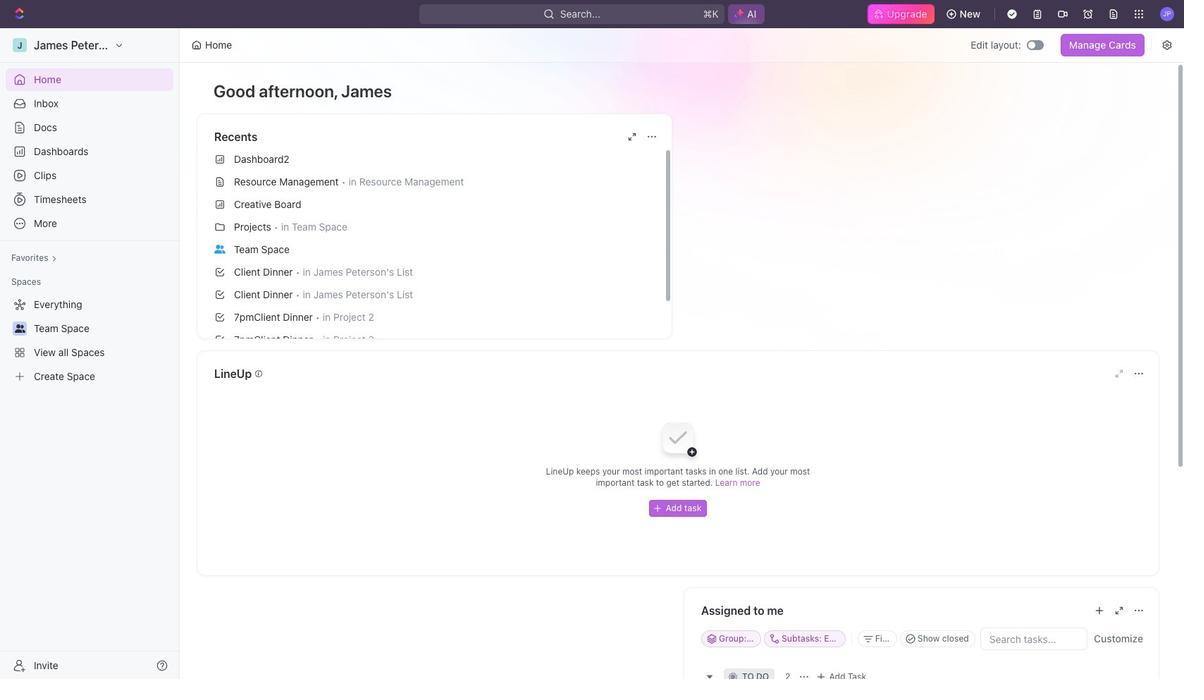 Task type: describe. For each thing, give the bounding box(es) containing it.
sidebar navigation
[[0, 28, 183, 679]]

tree inside sidebar navigation
[[6, 293, 173, 388]]

user group image
[[214, 245, 226, 254]]

Search tasks... text field
[[982, 628, 1088, 650]]

user group image
[[14, 324, 25, 333]]

james peterson's workspace, , element
[[13, 38, 27, 52]]



Task type: locate. For each thing, give the bounding box(es) containing it.
tree
[[6, 293, 173, 388]]



Task type: vqa. For each thing, say whether or not it's contained in the screenshot.
Sidebar navigation at the left of the page
yes



